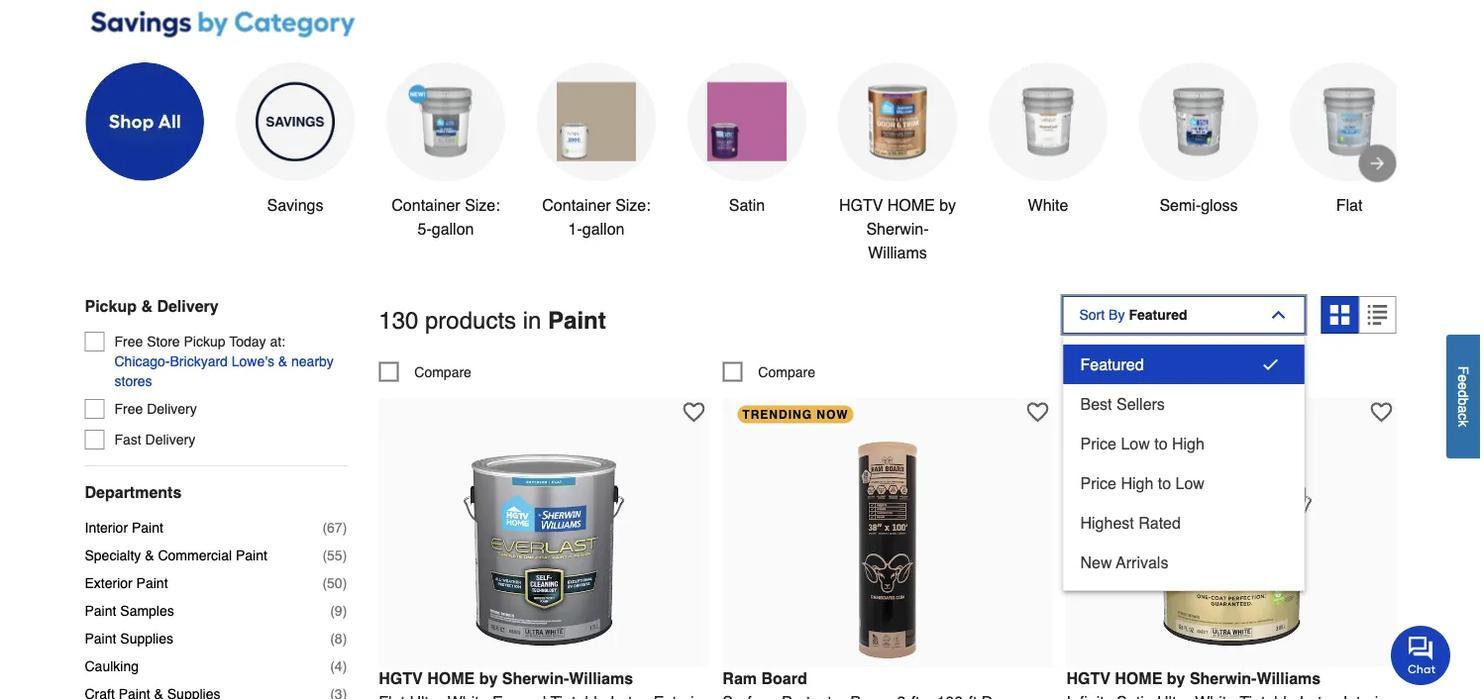 Task type: describe. For each thing, give the bounding box(es) containing it.
( 9 )
[[330, 603, 347, 619]]

satin button
[[687, 62, 806, 217]]

2 horizontal spatial hgtv
[[1066, 670, 1110, 688]]

delivery for free delivery
[[147, 401, 197, 417]]

2 hgtv home by sherwin-williams from the left
[[1066, 670, 1321, 688]]

bestseller
[[1086, 408, 1175, 422]]

semi-
[[1159, 196, 1200, 214]]

price low to high button
[[1063, 424, 1304, 463]]

samples
[[120, 603, 174, 619]]

free delivery
[[114, 401, 197, 417]]

5005916541 element
[[379, 362, 471, 382]]

130
[[379, 306, 418, 334]]

compare for 5005508285 element
[[1102, 364, 1159, 380]]

1 vertical spatial high
[[1121, 474, 1153, 492]]

( for 55
[[322, 548, 327, 564]]

2 horizontal spatial williams
[[1257, 670, 1321, 688]]

2 hgtv home by sherwin-williams link from the left
[[1066, 670, 1396, 699]]

size: for container size: 5-gallon
[[464, 196, 499, 214]]

semi-gloss button
[[1139, 62, 1258, 217]]

ram board
[[723, 670, 807, 688]]

hgtv inside 'hgtv home by sherwin- williams'
[[838, 196, 883, 214]]

container size: 5-gallon button
[[386, 62, 505, 241]]

hgtv home by sherwin- williams button
[[838, 62, 956, 264]]

2 horizontal spatial sherwin-
[[1190, 670, 1257, 688]]

savings
[[267, 196, 323, 214]]

in
[[523, 306, 541, 334]]

flat
[[1336, 196, 1362, 214]]

delivery for fast delivery
[[145, 432, 195, 448]]

today
[[229, 334, 266, 350]]

) for ( 4 )
[[342, 659, 347, 675]]

55
[[327, 548, 342, 564]]

f e e d b a c k button
[[1446, 335, 1481, 458]]

rated
[[1138, 514, 1181, 532]]

savings sheen satin image
[[707, 82, 786, 161]]

satin
[[728, 196, 765, 214]]

8
[[335, 631, 342, 647]]

paint right the 'commercial'
[[236, 548, 267, 564]]

savings sheen semi-gloss image
[[1159, 82, 1238, 161]]

free for free delivery
[[114, 401, 143, 417]]

fast delivery
[[114, 432, 195, 448]]

2 horizontal spatial by
[[1167, 670, 1185, 688]]

0 horizontal spatial williams
[[569, 670, 633, 688]]

( for 9
[[330, 603, 335, 619]]

) for ( 50 )
[[342, 575, 347, 591]]

ram
[[723, 670, 757, 688]]

0 horizontal spatial hgtv
[[379, 670, 423, 688]]

1 horizontal spatial low
[[1175, 474, 1205, 492]]

67
[[327, 520, 342, 536]]

b
[[1456, 398, 1472, 405]]

caulking
[[85, 659, 139, 675]]

chicago-brickyard lowe's & nearby stores button
[[114, 352, 347, 391]]

9
[[335, 603, 342, 619]]

paint supplies
[[85, 631, 173, 647]]

list view image
[[1368, 305, 1387, 325]]

f e e d b a c k
[[1456, 366, 1472, 427]]

paint samples
[[85, 603, 174, 619]]

paint up caulking
[[85, 631, 116, 647]]

now
[[817, 408, 849, 422]]

chicago-brickyard lowe's & nearby stores
[[114, 354, 334, 389]]

gallon for 5-
[[431, 219, 473, 238]]

fast
[[114, 432, 141, 448]]

free for free store pickup today at:
[[114, 334, 143, 350]]

interior paint
[[85, 520, 163, 536]]

container size: 5-gallon
[[391, 196, 499, 238]]

container size: 1-gallon
[[542, 196, 650, 238]]

highest rated button
[[1063, 503, 1304, 543]]

k
[[1456, 420, 1472, 427]]

trending now
[[742, 408, 849, 422]]

) for ( 8 )
[[342, 631, 347, 647]]

best sellers
[[1080, 395, 1165, 413]]

white button
[[988, 62, 1107, 217]]

price high to low
[[1080, 474, 1205, 492]]

0 horizontal spatial by
[[479, 670, 498, 688]]

semi-gloss
[[1159, 196, 1237, 214]]

& for commercial
[[145, 548, 154, 564]]

by inside 'hgtv home by sherwin- williams'
[[939, 196, 956, 214]]

price low to high
[[1080, 434, 1205, 453]]

savings special offers savings image
[[255, 82, 334, 161]]

lowe's
[[232, 354, 274, 369]]

size: for container size: 1-gallon
[[615, 196, 650, 214]]

pickup & delivery
[[85, 297, 219, 315]]

featured
[[1080, 355, 1144, 373]]

white
[[1027, 196, 1068, 214]]

a
[[1456, 405, 1472, 413]]

container for 5-
[[391, 196, 460, 214]]

paint up samples
[[136, 575, 168, 591]]

0 vertical spatial delivery
[[157, 297, 219, 315]]

board
[[761, 670, 807, 688]]

savings paint color family white image
[[1008, 82, 1087, 161]]

to for high
[[1158, 474, 1171, 492]]

ram board link
[[723, 670, 1053, 699]]

store
[[147, 334, 180, 350]]

( 50 )
[[322, 575, 347, 591]]

specialty & commercial paint
[[85, 548, 267, 564]]

arrow right image
[[1368, 153, 1387, 173]]

williams inside 'hgtv home by sherwin- williams'
[[868, 243, 927, 261]]

1 horizontal spatial pickup
[[184, 334, 225, 350]]

4
[[335, 659, 342, 675]]

home inside 'hgtv home by sherwin- williams'
[[887, 196, 934, 214]]

supplies
[[120, 631, 173, 647]]



Task type: locate. For each thing, give the bounding box(es) containing it.
) down 9
[[342, 631, 347, 647]]

paint down exterior
[[85, 603, 116, 619]]

1 vertical spatial price
[[1080, 474, 1116, 492]]

( up ( 55 )
[[322, 520, 327, 536]]

price down 'best'
[[1080, 434, 1116, 453]]

1 vertical spatial delivery
[[147, 401, 197, 417]]

stores
[[114, 373, 152, 389]]

0 vertical spatial price
[[1080, 434, 1116, 453]]

gallon inside container size: 1-gallon
[[582, 219, 624, 238]]

1 horizontal spatial by
[[939, 196, 956, 214]]

heart outline image for trending now
[[1027, 402, 1048, 424]]

to
[[1154, 434, 1168, 453], [1158, 474, 1171, 492]]

free up chicago-
[[114, 334, 143, 350]]

1 horizontal spatial hgtv
[[838, 196, 883, 214]]

1 vertical spatial low
[[1175, 474, 1205, 492]]

1 heart outline image from the left
[[683, 402, 705, 424]]

0 horizontal spatial container
[[391, 196, 460, 214]]

savings container size 5-gallon image
[[406, 82, 485, 161]]

heart outline image for bestseller
[[1370, 402, 1392, 424]]

& up store
[[141, 297, 153, 315]]

heart outline image left a at the right of page
[[1370, 402, 1392, 424]]

1 hgtv home by sherwin-williams link from the left
[[379, 670, 709, 699]]

sellers
[[1116, 395, 1165, 413]]

new
[[1080, 553, 1112, 571]]

grid view image
[[1330, 305, 1350, 325]]

0 vertical spatial low
[[1121, 434, 1150, 453]]

to up rated
[[1158, 474, 1171, 492]]

pickup up chicago-
[[85, 297, 137, 315]]

nearby
[[291, 354, 334, 369]]

heart outline image left trending
[[683, 402, 705, 424]]

container inside container size: 5-gallon
[[391, 196, 460, 214]]

1 gallon from the left
[[431, 219, 473, 238]]

price
[[1080, 434, 1116, 453], [1080, 474, 1116, 492]]

2 horizontal spatial compare
[[1102, 364, 1159, 380]]

1 horizontal spatial gallon
[[582, 219, 624, 238]]

low down price low to high button
[[1175, 474, 1205, 492]]

products
[[425, 306, 516, 334]]

high
[[1172, 434, 1205, 453], [1121, 474, 1153, 492]]

compare inside 5005508285 element
[[1102, 364, 1159, 380]]

1 horizontal spatial hgtv home by sherwin-williams link
[[1066, 670, 1396, 699]]

low down bestseller
[[1121, 434, 1150, 453]]

1 hgtv home by sherwin-williams from the left
[[379, 670, 633, 688]]

( for 8
[[330, 631, 335, 647]]

container up 5-
[[391, 196, 460, 214]]

chat invite button image
[[1391, 625, 1451, 686]]

5 ) from the top
[[342, 631, 347, 647]]

arrivals
[[1116, 553, 1168, 571]]

) down 8
[[342, 659, 347, 675]]

d
[[1456, 390, 1472, 398]]

) up 9
[[342, 575, 347, 591]]

free
[[114, 334, 143, 350], [114, 401, 143, 417]]

new arrivals
[[1080, 553, 1168, 571]]

price high to low button
[[1063, 463, 1304, 503]]

1 horizontal spatial size:
[[615, 196, 650, 214]]

1 horizontal spatial container
[[542, 196, 610, 214]]

f
[[1456, 366, 1472, 375]]

hgtv home by sherwin-williams flat ultra white enamel tintable latex exterior paint + primer (1-gallon) image
[[435, 441, 653, 659]]

flat button
[[1289, 62, 1408, 217]]

1 size: from the left
[[464, 196, 499, 214]]

1 vertical spatial to
[[1158, 474, 1171, 492]]

1 vertical spatial free
[[114, 401, 143, 417]]

0 horizontal spatial size:
[[464, 196, 499, 214]]

1 free from the top
[[114, 334, 143, 350]]

( 55 )
[[322, 548, 347, 564]]

hgtv home by sherwin-williams link
[[379, 670, 709, 699], [1066, 670, 1396, 699]]

e
[[1456, 375, 1472, 382], [1456, 382, 1472, 390]]

2 heart outline image from the left
[[1027, 402, 1048, 424]]

2 compare from the left
[[758, 364, 815, 380]]

gallon
[[431, 219, 473, 238], [582, 219, 624, 238]]

compare inside 5005916541 element
[[414, 364, 471, 380]]

specialty
[[85, 548, 141, 564]]

1 horizontal spatial hgtv home by sherwin-williams
[[1066, 670, 1321, 688]]

container size: 1-gallon button
[[536, 62, 655, 241]]

0 horizontal spatial high
[[1121, 474, 1153, 492]]

6 ) from the top
[[342, 659, 347, 675]]

2 price from the top
[[1080, 474, 1116, 492]]

exterior
[[85, 575, 132, 591]]

5-
[[417, 219, 431, 238]]

sherwin-
[[866, 219, 928, 238], [502, 670, 569, 688], [1190, 670, 1257, 688]]

0 horizontal spatial sherwin-
[[502, 670, 569, 688]]

c
[[1456, 413, 1472, 420]]

compare
[[414, 364, 471, 380], [758, 364, 815, 380], [1102, 364, 1159, 380]]

departments
[[85, 483, 182, 501]]

1 compare from the left
[[414, 364, 471, 380]]

0 horizontal spatial home
[[427, 670, 475, 688]]

( 8 )
[[330, 631, 347, 647]]

container for 1-
[[542, 196, 610, 214]]

3 ) from the top
[[342, 575, 347, 591]]

0 horizontal spatial gallon
[[431, 219, 473, 238]]

heart outline image
[[683, 402, 705, 424], [1027, 402, 1048, 424], [1370, 402, 1392, 424]]

& inside chicago-brickyard lowe's & nearby stores
[[278, 354, 287, 369]]

container up 1-
[[542, 196, 610, 214]]

delivery up free store pickup today at:
[[157, 297, 219, 315]]

hgtv home by sherwin-williams
[[379, 670, 633, 688], [1066, 670, 1321, 688]]

( down ( 55 )
[[322, 575, 327, 591]]

0 horizontal spatial hgtv home by sherwin-williams
[[379, 670, 633, 688]]

williams
[[868, 243, 927, 261], [569, 670, 633, 688], [1257, 670, 1321, 688]]

pickup up brickyard
[[184, 334, 225, 350]]

) for ( 9 )
[[342, 603, 347, 619]]

home
[[887, 196, 934, 214], [427, 670, 475, 688], [1115, 670, 1162, 688]]

) for ( 55 )
[[342, 548, 347, 564]]

1 vertical spatial &
[[278, 354, 287, 369]]

0 vertical spatial &
[[141, 297, 153, 315]]

5005508285 element
[[1066, 362, 1159, 382]]

heart outline image left 'best'
[[1027, 402, 1048, 424]]

1 horizontal spatial williams
[[868, 243, 927, 261]]

1 horizontal spatial home
[[887, 196, 934, 214]]

1-
[[568, 219, 582, 238]]

price for price high to low
[[1080, 474, 1116, 492]]

high down price low to high
[[1121, 474, 1153, 492]]

trending
[[742, 408, 812, 422]]

size: down "savings container size 5-gallon" image
[[464, 196, 499, 214]]

exterior paint
[[85, 575, 168, 591]]

( down 50
[[330, 603, 335, 619]]

compare inside the 5002292755 element
[[758, 364, 815, 380]]

gallon inside container size: 5-gallon
[[431, 219, 473, 238]]

1 horizontal spatial compare
[[758, 364, 815, 380]]

price up highest
[[1080, 474, 1116, 492]]

highest
[[1080, 514, 1134, 532]]

gallon for 1-
[[582, 219, 624, 238]]

hgtv
[[838, 196, 883, 214], [379, 670, 423, 688], [1066, 670, 1110, 688]]

size: inside container size: 1-gallon
[[615, 196, 650, 214]]

& up exterior paint
[[145, 548, 154, 564]]

paint down departments
[[132, 520, 163, 536]]

1 container from the left
[[391, 196, 460, 214]]

& for delivery
[[141, 297, 153, 315]]

2 horizontal spatial home
[[1115, 670, 1162, 688]]

size:
[[464, 196, 499, 214], [615, 196, 650, 214]]

delivery
[[157, 297, 219, 315], [147, 401, 197, 417], [145, 432, 195, 448]]

savings brand hgtv home by sherwin-williams image
[[857, 82, 937, 161]]

2 free from the top
[[114, 401, 143, 417]]

( 4 )
[[330, 659, 347, 675]]

0 horizontal spatial hgtv home by sherwin-williams link
[[379, 670, 709, 699]]

compare for 5005916541 element
[[414, 364, 471, 380]]

to down bestseller
[[1154, 434, 1168, 453]]

pickup
[[85, 297, 137, 315], [184, 334, 225, 350]]

delivery up fast delivery
[[147, 401, 197, 417]]

chicago-
[[114, 354, 170, 369]]

2 vertical spatial &
[[145, 548, 154, 564]]

departments element
[[85, 482, 347, 502]]

best sellers button
[[1063, 384, 1304, 424]]

hgtv home by sherwin-williams infinity satin ultra white tintable latex interior paint + primer (1-gallon) image
[[1122, 441, 1340, 659]]

2 gallon from the left
[[582, 219, 624, 238]]

e up d
[[1456, 375, 1472, 382]]

1 e from the top
[[1456, 375, 1472, 382]]

at:
[[270, 334, 285, 350]]

( down 8
[[330, 659, 335, 675]]

size: inside container size: 5-gallon
[[464, 196, 499, 214]]

high down best sellers button
[[1172, 434, 1205, 453]]

( down 9
[[330, 631, 335, 647]]

2 size: from the left
[[615, 196, 650, 214]]

0 vertical spatial high
[[1172, 434, 1205, 453]]

to for low
[[1154, 434, 1168, 453]]

0 vertical spatial pickup
[[85, 297, 137, 315]]

delivery down free delivery
[[145, 432, 195, 448]]

1 horizontal spatial sherwin-
[[866, 219, 928, 238]]

sherwin- inside 'hgtv home by sherwin- williams'
[[866, 219, 928, 238]]

e up b
[[1456, 382, 1472, 390]]

featured button
[[1063, 345, 1304, 384]]

paint right in at the top left
[[548, 306, 606, 334]]

4 ) from the top
[[342, 603, 347, 619]]

size: down savings container size 1-gallon image
[[615, 196, 650, 214]]

checkmark image
[[1261, 355, 1280, 374]]

) up ( 55 )
[[342, 520, 347, 536]]

( 67 )
[[322, 520, 347, 536]]

0 horizontal spatial pickup
[[85, 297, 137, 315]]

0 horizontal spatial low
[[1121, 434, 1150, 453]]

1 horizontal spatial heart outline image
[[1027, 402, 1048, 424]]

new arrivals button
[[1063, 543, 1304, 582]]

1 horizontal spatial high
[[1172, 434, 1205, 453]]

2 horizontal spatial heart outline image
[[1370, 402, 1392, 424]]

free store pickup today at:
[[114, 334, 285, 350]]

compare down products
[[414, 364, 471, 380]]

ram board surface protector paper 3-ft x 100-ft drop cloth image
[[779, 441, 996, 659]]

3 compare from the left
[[1102, 364, 1159, 380]]

0 horizontal spatial compare
[[414, 364, 471, 380]]

0 horizontal spatial heart outline image
[[683, 402, 705, 424]]

1 vertical spatial pickup
[[184, 334, 225, 350]]

0 vertical spatial free
[[114, 334, 143, 350]]

interior
[[85, 520, 128, 536]]

savings sheen flat image
[[1309, 82, 1388, 161]]

( for 67
[[322, 520, 327, 536]]

2 e from the top
[[1456, 382, 1472, 390]]

1 ) from the top
[[342, 520, 347, 536]]

0 vertical spatial to
[[1154, 434, 1168, 453]]

savings button
[[235, 62, 354, 217]]

) up 8
[[342, 603, 347, 619]]

( up ( 50 )
[[322, 548, 327, 564]]

container inside container size: 1-gallon
[[542, 196, 610, 214]]

5002292755 element
[[723, 362, 815, 382]]

brickyard
[[170, 354, 228, 369]]

best
[[1080, 395, 1112, 413]]

free down stores
[[114, 401, 143, 417]]

gloss
[[1200, 196, 1237, 214]]

) for ( 67 )
[[342, 520, 347, 536]]

) up ( 50 )
[[342, 548, 347, 564]]

1 price from the top
[[1080, 434, 1116, 453]]

130 products in paint
[[379, 306, 606, 334]]

low
[[1121, 434, 1150, 453], [1175, 474, 1205, 492]]

highest rated
[[1080, 514, 1181, 532]]

& down at:
[[278, 354, 287, 369]]

2 container from the left
[[542, 196, 610, 214]]

compare for the 5002292755 element at the bottom of the page
[[758, 364, 815, 380]]

compare up best sellers
[[1102, 364, 1159, 380]]

( for 4
[[330, 659, 335, 675]]

2 ) from the top
[[342, 548, 347, 564]]

3 heart outline image from the left
[[1370, 402, 1392, 424]]

hgtv home by sherwin- williams
[[838, 196, 956, 261]]

( for 50
[[322, 575, 327, 591]]

price for price low to high
[[1080, 434, 1116, 453]]

50
[[327, 575, 342, 591]]

commercial
[[158, 548, 232, 564]]

2 vertical spatial delivery
[[145, 432, 195, 448]]

compare up "trending now"
[[758, 364, 815, 380]]

savings container size 1-gallon image
[[556, 82, 636, 161]]



Task type: vqa. For each thing, say whether or not it's contained in the screenshot.


